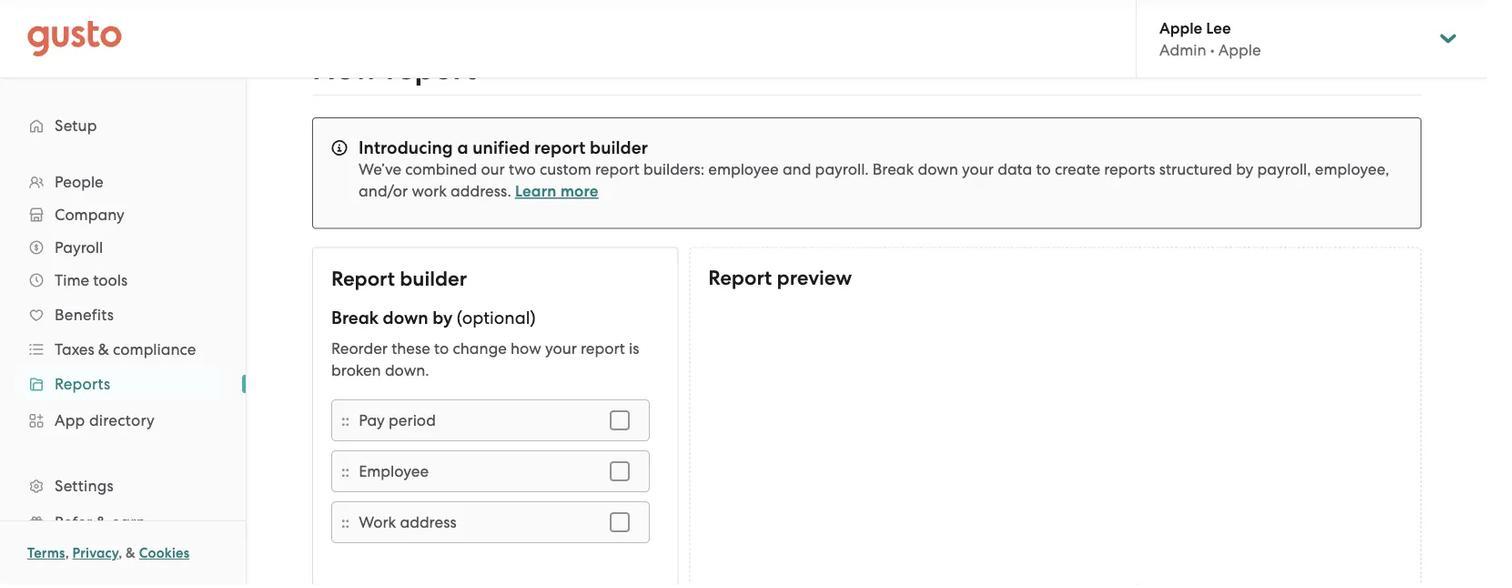 Task type: vqa. For each thing, say whether or not it's contained in the screenshot.
Break down by (optional)
yes



Task type: locate. For each thing, give the bounding box(es) containing it.
down inside "we've combined our two custom report builders: employee and payroll. break down your data to create reports structured by payroll, employee, and/or work address."
[[918, 160, 959, 178]]

1 vertical spatial builder
[[400, 266, 467, 290]]

break right payroll.
[[873, 160, 914, 178]]

work
[[412, 182, 447, 200]]

0 vertical spatial by
[[1237, 160, 1254, 178]]

1 horizontal spatial your
[[962, 160, 994, 178]]

down.
[[385, 361, 429, 379]]

report left preview
[[709, 266, 772, 290]]

work
[[359, 513, 396, 531]]

:: left pay
[[342, 411, 350, 430]]

0 vertical spatial builder
[[590, 137, 648, 158]]

more
[[561, 182, 599, 201]]

address.
[[451, 182, 511, 200]]

to
[[1037, 160, 1051, 178], [434, 339, 449, 357]]

:: left work
[[342, 513, 350, 532]]

3 :: from the top
[[342, 513, 350, 532]]

new
[[312, 51, 379, 87]]

refer
[[55, 514, 92, 532]]

payroll button
[[18, 231, 228, 264]]

report
[[386, 51, 476, 87], [534, 137, 586, 158], [595, 160, 640, 178], [581, 339, 625, 357]]

0 horizontal spatial ,
[[65, 545, 69, 562]]

report builder
[[331, 266, 467, 290]]

0 vertical spatial ::
[[342, 411, 350, 430]]

to right the these
[[434, 339, 449, 357]]

company
[[55, 206, 124, 224]]

apple
[[1160, 18, 1203, 37], [1219, 41, 1262, 59]]

we've combined our two custom report builders: employee and payroll. break down your data to create reports structured by payroll, employee, and/or work address.
[[359, 160, 1390, 200]]

1 :: from the top
[[342, 411, 350, 430]]

report inside "we've combined our two custom report builders: employee and payroll. break down your data to create reports structured by payroll, employee, and/or work address."
[[595, 160, 640, 178]]

taxes & compliance button
[[18, 333, 228, 366]]

1 horizontal spatial builder
[[590, 137, 648, 158]]

1 horizontal spatial to
[[1037, 160, 1051, 178]]

our
[[481, 160, 505, 178]]

terms
[[27, 545, 65, 562]]

cookies
[[139, 545, 190, 562]]

1 report from the left
[[331, 266, 395, 290]]

terms , privacy , & cookies
[[27, 545, 190, 562]]

learn
[[515, 182, 557, 201]]

builders:
[[644, 160, 705, 178]]

0 horizontal spatial report
[[331, 266, 395, 290]]

list containing people
[[0, 166, 246, 585]]

report for report preview
[[709, 266, 772, 290]]

unified
[[473, 137, 530, 158]]

0 vertical spatial break
[[873, 160, 914, 178]]

privacy link
[[72, 545, 119, 562]]

two
[[509, 160, 536, 178]]

& right taxes
[[98, 341, 109, 359]]

directory
[[89, 412, 155, 430]]

and/or
[[359, 182, 408, 200]]

new report
[[312, 51, 476, 87]]

0 vertical spatial &
[[98, 341, 109, 359]]

by left (optional)
[[433, 307, 453, 328]]

0 horizontal spatial your
[[545, 339, 577, 357]]

None checkbox
[[600, 502, 640, 542]]

your right how
[[545, 339, 577, 357]]

gusto navigation element
[[0, 78, 246, 585]]

2 :: from the top
[[342, 462, 350, 481]]

&
[[98, 341, 109, 359], [96, 514, 108, 532], [126, 545, 136, 562]]

2 , from the left
[[119, 545, 122, 562]]

your
[[962, 160, 994, 178], [545, 339, 577, 357]]

& left earn
[[96, 514, 108, 532]]

1 horizontal spatial report
[[709, 266, 772, 290]]

apple up the admin at right top
[[1160, 18, 1203, 37]]

0 horizontal spatial to
[[434, 339, 449, 357]]

, down refer & earn 'link'
[[119, 545, 122, 562]]

apple right '•'
[[1219, 41, 1262, 59]]

create
[[1055, 160, 1101, 178]]

,
[[65, 545, 69, 562], [119, 545, 122, 562]]

report up more
[[595, 160, 640, 178]]

builder up custom
[[590, 137, 648, 158]]

lee
[[1207, 18, 1232, 37]]

employee
[[359, 462, 429, 480]]

is
[[629, 339, 640, 357]]

& inside 'link'
[[96, 514, 108, 532]]

0 horizontal spatial break
[[331, 307, 379, 328]]

list
[[0, 166, 246, 585]]

settings
[[55, 477, 114, 495]]

app directory link
[[18, 404, 228, 437]]

, left privacy link
[[65, 545, 69, 562]]

2 report from the left
[[709, 266, 772, 290]]

refer & earn
[[55, 514, 146, 532]]

we've
[[359, 160, 402, 178]]

to right data
[[1037, 160, 1051, 178]]

cookies button
[[139, 543, 190, 565]]

by
[[1237, 160, 1254, 178], [433, 307, 453, 328]]

custom
[[540, 160, 592, 178]]

introducing
[[359, 137, 453, 158]]

refer & earn link
[[18, 506, 228, 539]]

by left payroll,
[[1237, 160, 1254, 178]]

app
[[55, 412, 85, 430]]

report left is
[[581, 339, 625, 357]]

1 horizontal spatial by
[[1237, 160, 1254, 178]]

down up the these
[[383, 307, 429, 328]]

1 vertical spatial to
[[434, 339, 449, 357]]

::
[[342, 411, 350, 430], [342, 462, 350, 481], [342, 513, 350, 532]]

break up reorder
[[331, 307, 379, 328]]

report for report builder
[[331, 266, 395, 290]]

0 vertical spatial apple
[[1160, 18, 1203, 37]]

1 vertical spatial break
[[331, 307, 379, 328]]

down
[[918, 160, 959, 178], [383, 307, 429, 328]]

report
[[331, 266, 395, 290], [709, 266, 772, 290]]

0 horizontal spatial down
[[383, 307, 429, 328]]

taxes
[[55, 341, 94, 359]]

1 vertical spatial your
[[545, 339, 577, 357]]

learn more link
[[515, 182, 599, 201]]

builder up break down by (optional)
[[400, 266, 467, 290]]

1 horizontal spatial down
[[918, 160, 959, 178]]

by inside "we've combined our two custom report builders: employee and payroll. break down your data to create reports structured by payroll, employee, and/or work address."
[[1237, 160, 1254, 178]]

to inside the reorder these to change how your report is broken down.
[[434, 339, 449, 357]]

2 vertical spatial ::
[[342, 513, 350, 532]]

tools
[[93, 271, 128, 290]]

settings link
[[18, 470, 228, 503]]

time tools
[[55, 271, 128, 290]]

down left data
[[918, 160, 959, 178]]

& down earn
[[126, 545, 136, 562]]

1 vertical spatial ::
[[342, 462, 350, 481]]

introducing a unified report builder
[[359, 137, 648, 158]]

0 vertical spatial your
[[962, 160, 994, 178]]

compliance
[[113, 341, 196, 359]]

1 horizontal spatial ,
[[119, 545, 122, 562]]

None checkbox
[[600, 400, 640, 440], [600, 451, 640, 491], [600, 400, 640, 440], [600, 451, 640, 491]]

1 vertical spatial apple
[[1219, 41, 1262, 59]]

report up reorder
[[331, 266, 395, 290]]

a
[[457, 137, 469, 158]]

0 vertical spatial down
[[918, 160, 959, 178]]

:: left employee
[[342, 462, 350, 481]]

report up custom
[[534, 137, 586, 158]]

your left data
[[962, 160, 994, 178]]

0 horizontal spatial builder
[[400, 266, 467, 290]]

break inside "we've combined our two custom report builders: employee and payroll. break down your data to create reports structured by payroll, employee, and/or work address."
[[873, 160, 914, 178]]

0 vertical spatial to
[[1037, 160, 1051, 178]]

benefits
[[55, 306, 114, 324]]

& inside dropdown button
[[98, 341, 109, 359]]

break
[[873, 160, 914, 178], [331, 307, 379, 328]]

employee,
[[1316, 160, 1390, 178]]

1 vertical spatial by
[[433, 307, 453, 328]]

1 vertical spatial &
[[96, 514, 108, 532]]

1 horizontal spatial break
[[873, 160, 914, 178]]

1 vertical spatial down
[[383, 307, 429, 328]]

builder
[[590, 137, 648, 158], [400, 266, 467, 290]]

reorder
[[331, 339, 388, 357]]



Task type: describe. For each thing, give the bounding box(es) containing it.
preview
[[777, 266, 853, 290]]

terms link
[[27, 545, 65, 562]]

report preview
[[709, 266, 853, 290]]

1 horizontal spatial apple
[[1219, 41, 1262, 59]]

taxes & compliance
[[55, 341, 196, 359]]

& for compliance
[[98, 341, 109, 359]]

payroll,
[[1258, 160, 1312, 178]]

reports
[[1105, 160, 1156, 178]]

setup
[[55, 117, 97, 135]]

& for earn
[[96, 514, 108, 532]]

learn more
[[515, 182, 599, 201]]

•
[[1211, 41, 1215, 59]]

break down by (optional)
[[331, 307, 536, 328]]

time tools button
[[18, 264, 228, 297]]

address
[[400, 513, 457, 531]]

time
[[55, 271, 89, 290]]

(optional)
[[457, 307, 536, 328]]

your inside the reorder these to change how your report is broken down.
[[545, 339, 577, 357]]

builder inside alert
[[590, 137, 648, 158]]

1 , from the left
[[65, 545, 69, 562]]

company button
[[18, 198, 228, 231]]

reports
[[55, 375, 111, 393]]

these
[[392, 339, 431, 357]]

payroll.
[[815, 160, 869, 178]]

combined
[[405, 160, 477, 178]]

:: for employee
[[342, 462, 350, 481]]

people
[[55, 173, 104, 191]]

setup link
[[18, 109, 228, 142]]

to inside "we've combined our two custom report builders: employee and payroll. break down your data to create reports structured by payroll, employee, and/or work address."
[[1037, 160, 1051, 178]]

0 horizontal spatial by
[[433, 307, 453, 328]]

0 horizontal spatial apple
[[1160, 18, 1203, 37]]

how
[[511, 339, 542, 357]]

admin
[[1160, 41, 1207, 59]]

payroll
[[55, 239, 103, 257]]

reorder these to change how your report is broken down.
[[331, 339, 640, 379]]

work address
[[359, 513, 457, 531]]

app directory
[[55, 412, 155, 430]]

benefits link
[[18, 299, 228, 331]]

introducing a unified report builder alert
[[312, 117, 1422, 229]]

:: for work address
[[342, 513, 350, 532]]

period
[[389, 411, 436, 429]]

employee
[[709, 160, 779, 178]]

broken
[[331, 361, 381, 379]]

your inside "we've combined our two custom report builders: employee and payroll. break down your data to create reports structured by payroll, employee, and/or work address."
[[962, 160, 994, 178]]

pay
[[359, 411, 385, 429]]

2 vertical spatial &
[[126, 545, 136, 562]]

and
[[783, 160, 812, 178]]

report up introducing on the left top of page
[[386, 51, 476, 87]]

reports link
[[18, 368, 228, 401]]

structured
[[1160, 160, 1233, 178]]

data
[[998, 160, 1033, 178]]

report inside the reorder these to change how your report is broken down.
[[581, 339, 625, 357]]

privacy
[[72, 545, 119, 562]]

earn
[[111, 514, 146, 532]]

:: for pay period
[[342, 411, 350, 430]]

pay period
[[359, 411, 436, 429]]

home image
[[27, 20, 122, 57]]

change
[[453, 339, 507, 357]]

apple lee admin • apple
[[1160, 18, 1262, 59]]

people button
[[18, 166, 228, 198]]



